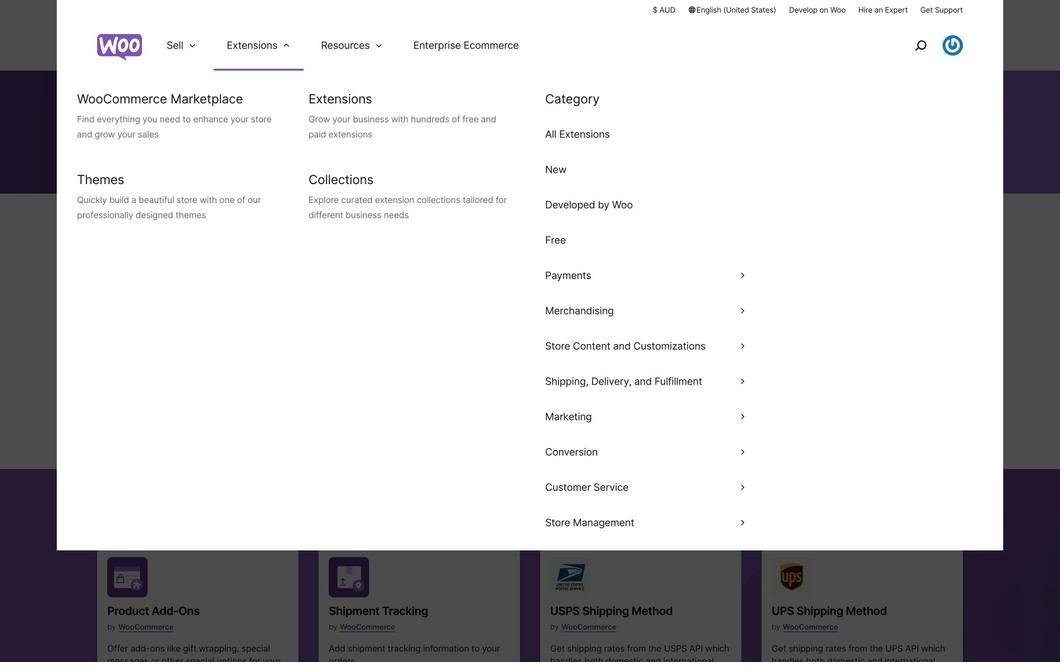 Task type: vqa. For each thing, say whether or not it's contained in the screenshot.
Search image at the right of page
yes



Task type: describe. For each thing, give the bounding box(es) containing it.
search image
[[911, 35, 931, 56]]

open account menu image
[[943, 35, 963, 56]]

service navigation menu element
[[888, 25, 963, 66]]



